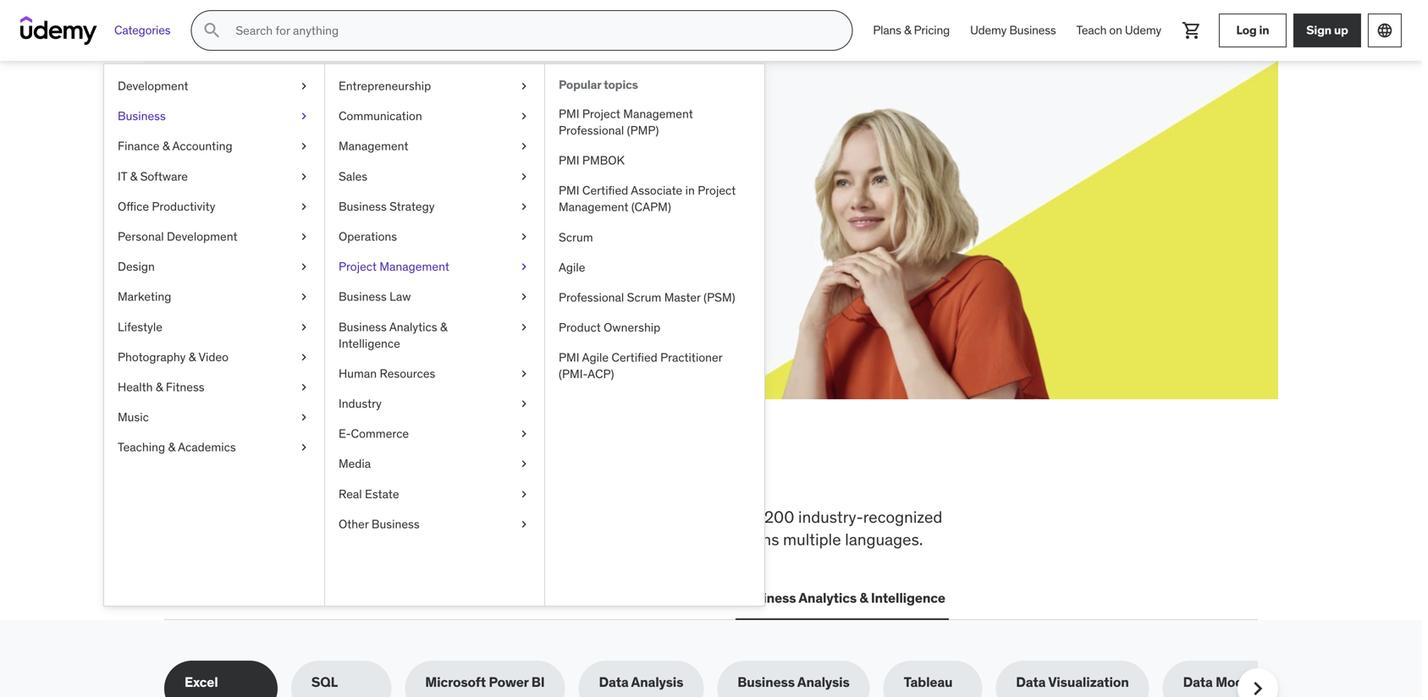 Task type: describe. For each thing, give the bounding box(es) containing it.
(pmp)
[[627, 123, 659, 138]]

pmi for pmi certified associate in project management (capm)
[[559, 183, 579, 198]]

plans & pricing link
[[863, 10, 960, 51]]

project management link
[[325, 252, 544, 282]]

(capm)
[[631, 200, 671, 215]]

power
[[489, 674, 529, 691]]

popular topics
[[559, 77, 638, 92]]

& inside business analytics & intelligence button
[[860, 590, 868, 607]]

industry-
[[798, 507, 863, 527]]

finance & accounting
[[118, 139, 232, 154]]

0 vertical spatial your
[[351, 135, 412, 170]]

sales link
[[325, 162, 544, 192]]

our
[[266, 530, 289, 550]]

next image
[[1244, 676, 1272, 698]]

xsmall image for sales
[[517, 168, 531, 185]]

business analysis
[[738, 674, 850, 691]]

pmbok
[[582, 153, 625, 168]]

modeling
[[1216, 674, 1275, 691]]

sales
[[339, 169, 367, 184]]

0 vertical spatial development
[[118, 78, 188, 94]]

tableau
[[904, 674, 953, 691]]

human resources
[[339, 366, 435, 381]]

real estate link
[[325, 479, 544, 510]]

& inside "business analytics & intelligence"
[[440, 319, 447, 335]]

product ownership
[[559, 320, 661, 335]]

real
[[339, 487, 362, 502]]

web
[[168, 590, 196, 607]]

leadership button
[[421, 578, 498, 619]]

it & software link
[[104, 162, 324, 192]]

xsmall image for marketing
[[297, 289, 311, 305]]

professional scrum master (psm) link
[[545, 283, 764, 313]]

including
[[541, 507, 606, 527]]

analysis for business analysis
[[797, 674, 850, 691]]

pmi pmbok link
[[545, 146, 764, 176]]

xsmall image for management
[[517, 138, 531, 155]]

it certifications
[[304, 590, 404, 607]]

$12.99
[[225, 195, 266, 213]]

xsmall image for business analytics & intelligence
[[517, 319, 531, 336]]

for inside skills for your future expand your potential with a course. starting at just $12.99 through dec 15.
[[306, 135, 346, 170]]

log
[[1236, 23, 1257, 38]]

associate
[[631, 183, 683, 198]]

office productivity link
[[104, 192, 324, 222]]

data for data analysis
[[599, 674, 629, 691]]

media
[[339, 456, 371, 472]]

starting
[[447, 177, 496, 194]]

submit search image
[[202, 20, 222, 41]]

photography & video link
[[104, 342, 324, 372]]

xsmall image for other business
[[517, 516, 531, 533]]

categories button
[[104, 10, 181, 51]]

covering critical workplace skills to technical topics, including prep content for over 200 industry-recognized certifications, our catalog supports well-rounded professional development and spans multiple languages.
[[164, 507, 943, 550]]

excel
[[185, 674, 218, 691]]

business inside topic filters element
[[738, 674, 795, 691]]

200
[[764, 507, 794, 527]]

management inside "pmi certified associate in project management (capm)"
[[559, 200, 629, 215]]

xsmall image for business
[[297, 108, 311, 125]]

pmi for pmi pmbok
[[559, 153, 579, 168]]

xsmall image for photography & video
[[297, 349, 311, 366]]

xsmall image for industry
[[517, 396, 531, 412]]

udemy image
[[20, 16, 97, 45]]

data visualization
[[1016, 674, 1129, 691]]

workplace
[[285, 507, 358, 527]]

teaching & academics link
[[104, 433, 324, 463]]

(pmi-
[[559, 367, 588, 382]]

recognized
[[863, 507, 943, 527]]

it for it & software
[[118, 169, 127, 184]]

business law link
[[325, 282, 544, 312]]

0 horizontal spatial project
[[339, 259, 377, 274]]

pmi for pmi project management professional (pmp)
[[559, 106, 579, 121]]

xsmall image for entrepreneurship
[[517, 78, 531, 94]]

product ownership link
[[545, 313, 764, 343]]

professional
[[516, 530, 604, 550]]

business inside button
[[739, 590, 796, 607]]

pricing
[[914, 23, 950, 38]]

xsmall image for real estate
[[517, 486, 531, 503]]

one
[[572, 451, 633, 495]]

pmi agile certified practitioner (pmi-acp)
[[559, 350, 722, 382]]

commerce
[[351, 426, 409, 442]]

business strategy
[[339, 199, 435, 214]]

business analytics & intelligence for business analytics & intelligence button
[[739, 590, 945, 607]]

a
[[389, 177, 396, 194]]

bi
[[531, 674, 545, 691]]

xsmall image for business law
[[517, 289, 531, 305]]

0 vertical spatial scrum
[[559, 230, 593, 245]]

& for fitness
[[156, 380, 163, 395]]

place
[[639, 451, 728, 495]]

data modeling
[[1183, 674, 1275, 691]]

management inside pmi project management professional (pmp)
[[623, 106, 693, 121]]

& for academics
[[168, 440, 175, 455]]

xsmall image for media
[[517, 456, 531, 473]]

xsmall image for e-commerce
[[517, 426, 531, 443]]

fitness
[[166, 380, 205, 395]]

topics,
[[489, 507, 537, 527]]

teach on udemy link
[[1066, 10, 1172, 51]]

analytics for business analytics & intelligence button
[[799, 590, 857, 607]]

real estate
[[339, 487, 399, 502]]

development
[[608, 530, 702, 550]]

personal development link
[[104, 222, 324, 252]]

at
[[499, 177, 511, 194]]

& for video
[[189, 349, 196, 365]]

agile inside "pmi agile certified practitioner (pmi-acp)"
[[582, 350, 609, 365]]

sign up
[[1306, 23, 1348, 38]]

development for personal
[[167, 229, 237, 244]]

choose a language image
[[1376, 22, 1393, 39]]

communication for communication link
[[339, 108, 422, 124]]

human
[[339, 366, 377, 381]]

analysis for data analysis
[[631, 674, 683, 691]]

xsmall image for music
[[297, 409, 311, 426]]

xsmall image for health & fitness
[[297, 379, 311, 396]]

academics
[[178, 440, 236, 455]]

xsmall image for development
[[297, 78, 311, 94]]

finance
[[118, 139, 160, 154]]

covering
[[164, 507, 229, 527]]

business strategy link
[[325, 192, 544, 222]]

skills inside the covering critical workplace skills to technical topics, including prep content for over 200 industry-recognized certifications, our catalog supports well-rounded professional development and spans multiple languages.
[[362, 507, 398, 527]]

log in link
[[1219, 14, 1287, 47]]

catalog
[[293, 530, 346, 550]]

software
[[140, 169, 188, 184]]

development link
[[104, 71, 324, 101]]

web development button
[[164, 578, 287, 619]]

project inside "pmi certified associate in project management (capm)"
[[698, 183, 736, 198]]

over
[[730, 507, 761, 527]]

it for it certifications
[[304, 590, 315, 607]]

business analytics & intelligence button
[[735, 578, 949, 619]]

analytics for the business analytics & intelligence "link"
[[389, 319, 437, 335]]

web development
[[168, 590, 284, 607]]



Task type: locate. For each thing, give the bounding box(es) containing it.
& inside plans & pricing link
[[904, 23, 911, 38]]

rounded
[[453, 530, 513, 550]]

udemy
[[970, 23, 1007, 38], [1125, 23, 1161, 38]]

0 horizontal spatial udemy
[[970, 23, 1007, 38]]

4 pmi from the top
[[559, 350, 579, 365]]

leadership
[[425, 590, 495, 607]]

professional up pmi pmbok
[[559, 123, 624, 138]]

0 horizontal spatial in
[[533, 451, 566, 495]]

xsmall image for finance & accounting
[[297, 138, 311, 155]]

human resources link
[[325, 359, 544, 389]]

0 vertical spatial in
[[1259, 23, 1269, 38]]

microsoft power bi
[[425, 674, 545, 691]]

xsmall image for communication
[[517, 108, 531, 125]]

development down categories dropdown button
[[118, 78, 188, 94]]

2 vertical spatial project
[[339, 259, 377, 274]]

in right associate
[[685, 183, 695, 198]]

pmi project management professional (pmp)
[[559, 106, 693, 138]]

xsmall image for office productivity
[[297, 198, 311, 215]]

xsmall image
[[297, 108, 311, 125], [297, 138, 311, 155], [517, 138, 531, 155], [297, 168, 311, 185], [297, 198, 311, 215], [297, 229, 311, 245], [517, 259, 531, 275], [517, 289, 531, 305], [297, 319, 311, 336], [517, 319, 531, 336], [517, 366, 531, 382], [297, 409, 311, 426], [517, 426, 531, 443], [297, 439, 311, 456], [517, 456, 531, 473]]

music link
[[104, 403, 324, 433]]

just
[[514, 177, 536, 194]]

project
[[582, 106, 620, 121], [698, 183, 736, 198], [339, 259, 377, 274]]

it certifications button
[[301, 578, 408, 619]]

pmi inside "pmi certified associate in project management (capm)"
[[559, 183, 579, 198]]

0 vertical spatial agile
[[559, 260, 585, 275]]

xsmall image inside the it & software "link"
[[297, 168, 311, 185]]

analytics down law
[[389, 319, 437, 335]]

marketing link
[[104, 282, 324, 312]]

xsmall image for lifestyle
[[297, 319, 311, 336]]

& right finance
[[162, 139, 170, 154]]

1 udemy from the left
[[970, 23, 1007, 38]]

data science
[[515, 590, 598, 607]]

development down "office productivity" link
[[167, 229, 237, 244]]

0 horizontal spatial for
[[306, 135, 346, 170]]

1 horizontal spatial business analytics & intelligence
[[739, 590, 945, 607]]

udemy right pricing
[[970, 23, 1007, 38]]

1 vertical spatial certified
[[612, 350, 658, 365]]

pmi project management professional (pmp) link
[[545, 99, 764, 146]]

0 vertical spatial certified
[[582, 183, 628, 198]]

it inside button
[[304, 590, 315, 607]]

1 vertical spatial intelligence
[[871, 590, 945, 607]]

1 horizontal spatial intelligence
[[871, 590, 945, 607]]

business inside "link"
[[339, 319, 387, 335]]

for inside the covering critical workplace skills to technical topics, including prep content for over 200 industry-recognized certifications, our catalog supports well-rounded professional development and spans multiple languages.
[[706, 507, 726, 527]]

1 vertical spatial your
[[274, 177, 300, 194]]

xsmall image inside design link
[[297, 259, 311, 275]]

entrepreneurship link
[[325, 71, 544, 101]]

xsmall image inside project management link
[[517, 259, 531, 275]]

2 vertical spatial development
[[199, 590, 284, 607]]

project management
[[339, 259, 449, 274]]

& right teaching at the left bottom of page
[[168, 440, 175, 455]]

xsmall image inside "development" link
[[297, 78, 311, 94]]

management up law
[[380, 259, 449, 274]]

xsmall image for human resources
[[517, 366, 531, 382]]

xsmall image for operations
[[517, 229, 531, 245]]

1 vertical spatial business analytics & intelligence
[[739, 590, 945, 607]]

photography
[[118, 349, 186, 365]]

xsmall image inside real estate link
[[517, 486, 531, 503]]

plans
[[873, 23, 901, 38]]

all the skills you need in one place
[[164, 451, 728, 495]]

communication down entrepreneurship
[[339, 108, 422, 124]]

business analytics & intelligence inside the business analytics & intelligence "link"
[[339, 319, 447, 351]]

& for accounting
[[162, 139, 170, 154]]

pmi certified associate in project management (capm) link
[[545, 176, 764, 222]]

analytics inside button
[[799, 590, 857, 607]]

1 vertical spatial skills
[[362, 507, 398, 527]]

accounting
[[172, 139, 232, 154]]

in right log
[[1259, 23, 1269, 38]]

2 pmi from the top
[[559, 153, 579, 168]]

your
[[351, 135, 412, 170], [274, 177, 300, 194]]

communication for communication button on the bottom of page
[[618, 590, 719, 607]]

business analytics & intelligence for the business analytics & intelligence "link"
[[339, 319, 447, 351]]

1 vertical spatial professional
[[559, 290, 624, 305]]

project down operations
[[339, 259, 377, 274]]

dec
[[320, 195, 344, 213]]

0 vertical spatial for
[[306, 135, 346, 170]]

xsmall image inside 'marketing' link
[[297, 289, 311, 305]]

data right bi
[[599, 674, 629, 691]]

xsmall image inside the teaching & academics link
[[297, 439, 311, 456]]

pmi for pmi agile certified practitioner (pmi-acp)
[[559, 350, 579, 365]]

2 vertical spatial in
[[533, 451, 566, 495]]

potential
[[303, 177, 357, 194]]

office
[[118, 199, 149, 214]]

skills down e-
[[281, 451, 372, 495]]

xsmall image inside the business analytics & intelligence "link"
[[517, 319, 531, 336]]

certified inside "pmi agile certified practitioner (pmi-acp)"
[[612, 350, 658, 365]]

&
[[904, 23, 911, 38], [162, 139, 170, 154], [130, 169, 137, 184], [440, 319, 447, 335], [189, 349, 196, 365], [156, 380, 163, 395], [168, 440, 175, 455], [860, 590, 868, 607]]

xsmall image inside sales link
[[517, 168, 531, 185]]

& right health
[[156, 380, 163, 395]]

critical
[[232, 507, 281, 527]]

photography & video
[[118, 349, 229, 365]]

agile link
[[545, 253, 764, 283]]

xsmall image inside media link
[[517, 456, 531, 473]]

1 horizontal spatial analysis
[[797, 674, 850, 691]]

xsmall image inside entrepreneurship link
[[517, 78, 531, 94]]

0 vertical spatial intelligence
[[339, 336, 400, 351]]

skills
[[225, 135, 301, 170]]

project inside pmi project management professional (pmp)
[[582, 106, 620, 121]]

pmi pmbok
[[559, 153, 625, 168]]

all
[[164, 451, 214, 495]]

1 horizontal spatial it
[[304, 590, 315, 607]]

& left 'video' on the bottom left of the page
[[189, 349, 196, 365]]

xsmall image for business strategy
[[517, 198, 531, 215]]

0 vertical spatial professional
[[559, 123, 624, 138]]

business analytics & intelligence up human resources
[[339, 319, 447, 351]]

intelligence for the business analytics & intelligence "link"
[[339, 336, 400, 351]]

shopping cart with 0 items image
[[1182, 20, 1202, 41]]

xsmall image inside industry link
[[517, 396, 531, 412]]

3 pmi from the top
[[559, 183, 579, 198]]

it inside "link"
[[118, 169, 127, 184]]

skills up supports
[[362, 507, 398, 527]]

0 vertical spatial business analytics & intelligence
[[339, 319, 447, 351]]

management inside 'link'
[[339, 139, 408, 154]]

acp)
[[588, 367, 614, 382]]

project management element
[[544, 64, 764, 606]]

certified down pmbok
[[582, 183, 628, 198]]

xsmall image for teaching & academics
[[297, 439, 311, 456]]

communication
[[339, 108, 422, 124], [618, 590, 719, 607]]

1 horizontal spatial communication
[[618, 590, 719, 607]]

1 horizontal spatial for
[[706, 507, 726, 527]]

1 horizontal spatial scrum
[[627, 290, 661, 305]]

0 vertical spatial it
[[118, 169, 127, 184]]

xsmall image inside the business link
[[297, 108, 311, 125]]

2 udemy from the left
[[1125, 23, 1161, 38]]

estate
[[365, 487, 399, 502]]

1 horizontal spatial analytics
[[799, 590, 857, 607]]

e-commerce
[[339, 426, 409, 442]]

other business
[[339, 517, 420, 532]]

scrum down pmi pmbok
[[559, 230, 593, 245]]

business analytics & intelligence down multiple
[[739, 590, 945, 607]]

xsmall image inside human resources link
[[517, 366, 531, 382]]

project down popular topics at left top
[[582, 106, 620, 121]]

professional inside professional scrum master (psm) link
[[559, 290, 624, 305]]

data left modeling
[[1183, 674, 1213, 691]]

1 horizontal spatial project
[[582, 106, 620, 121]]

in up including
[[533, 451, 566, 495]]

your up with
[[351, 135, 412, 170]]

teaching
[[118, 440, 165, 455]]

communication down development
[[618, 590, 719, 607]]

& up the office
[[130, 169, 137, 184]]

xsmall image inside photography & video link
[[297, 349, 311, 366]]

xsmall image
[[297, 78, 311, 94], [517, 78, 531, 94], [517, 108, 531, 125], [517, 168, 531, 185], [517, 198, 531, 215], [517, 229, 531, 245], [297, 259, 311, 275], [297, 289, 311, 305], [297, 349, 311, 366], [297, 379, 311, 396], [517, 396, 531, 412], [517, 486, 531, 503], [517, 516, 531, 533]]

resources
[[380, 366, 435, 381]]

data for data modeling
[[1183, 674, 1213, 691]]

1 vertical spatial in
[[685, 183, 695, 198]]

communication inside button
[[618, 590, 719, 607]]

1 vertical spatial communication
[[618, 590, 719, 607]]

categories
[[114, 23, 170, 38]]

pmi down pmi pmbok
[[559, 183, 579, 198]]

(psm)
[[704, 290, 735, 305]]

& inside the teaching & academics link
[[168, 440, 175, 455]]

udemy business
[[970, 23, 1056, 38]]

& right plans
[[904, 23, 911, 38]]

operations
[[339, 229, 397, 244]]

multiple
[[783, 530, 841, 550]]

for up potential
[[306, 135, 346, 170]]

xsmall image inside "operations" link
[[517, 229, 531, 245]]

you
[[378, 451, 439, 495]]

future
[[417, 135, 500, 170]]

& for software
[[130, 169, 137, 184]]

sign
[[1306, 23, 1332, 38]]

0 horizontal spatial analysis
[[631, 674, 683, 691]]

2 horizontal spatial project
[[698, 183, 736, 198]]

productivity
[[152, 199, 215, 214]]

15.
[[348, 195, 364, 213]]

personal
[[118, 229, 164, 244]]

xsmall image inside "office productivity" link
[[297, 198, 311, 215]]

xsmall image inside personal development link
[[297, 229, 311, 245]]

0 vertical spatial skills
[[281, 451, 372, 495]]

2 horizontal spatial in
[[1259, 23, 1269, 38]]

practitioner
[[660, 350, 722, 365]]

supports
[[350, 530, 414, 550]]

data for data visualization
[[1016, 674, 1046, 691]]

0 horizontal spatial business analytics & intelligence
[[339, 319, 447, 351]]

in inside "pmi certified associate in project management (capm)"
[[685, 183, 695, 198]]

2 analysis from the left
[[797, 674, 850, 691]]

1 vertical spatial development
[[167, 229, 237, 244]]

design link
[[104, 252, 324, 282]]

1 pmi from the top
[[559, 106, 579, 121]]

1 vertical spatial scrum
[[627, 290, 661, 305]]

technical
[[420, 507, 485, 527]]

xsmall image inside the finance & accounting link
[[297, 138, 311, 155]]

professional
[[559, 123, 624, 138], [559, 290, 624, 305]]

data left science
[[515, 590, 545, 607]]

industry
[[339, 396, 382, 411]]

0 horizontal spatial analytics
[[389, 319, 437, 335]]

xsmall image for personal development
[[297, 229, 311, 245]]

for up 'and'
[[706, 507, 726, 527]]

certified
[[582, 183, 628, 198], [612, 350, 658, 365]]

xsmall image inside communication link
[[517, 108, 531, 125]]

e-commerce link
[[325, 419, 544, 449]]

other
[[339, 517, 369, 532]]

& inside the it & software "link"
[[130, 169, 137, 184]]

0 horizontal spatial communication
[[339, 108, 422, 124]]

xsmall image inside lifestyle link
[[297, 319, 311, 336]]

& inside health & fitness link
[[156, 380, 163, 395]]

& down business law link
[[440, 319, 447, 335]]

with
[[360, 177, 386, 194]]

other business link
[[325, 510, 544, 540]]

certifications
[[318, 590, 404, 607]]

development for web
[[199, 590, 284, 607]]

teach on udemy
[[1076, 23, 1161, 38]]

analytics inside "link"
[[389, 319, 437, 335]]

xsmall image for design
[[297, 259, 311, 275]]

professional scrum master (psm)
[[559, 290, 735, 305]]

0 horizontal spatial intelligence
[[339, 336, 400, 351]]

pmi up (pmi-
[[559, 350, 579, 365]]

project right associate
[[698, 183, 736, 198]]

development
[[118, 78, 188, 94], [167, 229, 237, 244], [199, 590, 284, 607]]

it left certifications
[[304, 590, 315, 607]]

master
[[664, 290, 701, 305]]

science
[[547, 590, 598, 607]]

0 horizontal spatial it
[[118, 169, 127, 184]]

business analytics & intelligence inside business analytics & intelligence button
[[739, 590, 945, 607]]

udemy right the on
[[1125, 23, 1161, 38]]

certified inside "pmi certified associate in project management (capm)"
[[582, 183, 628, 198]]

data left 'visualization'
[[1016, 674, 1046, 691]]

intelligence up human
[[339, 336, 400, 351]]

log in
[[1236, 23, 1269, 38]]

analytics down multiple
[[799, 590, 857, 607]]

intelligence inside button
[[871, 590, 945, 607]]

business link
[[104, 101, 324, 131]]

1 horizontal spatial in
[[685, 183, 695, 198]]

it up the office
[[118, 169, 127, 184]]

course.
[[399, 177, 444, 194]]

scrum down agile link
[[627, 290, 661, 305]]

0 vertical spatial communication
[[339, 108, 422, 124]]

management up "(pmp)"
[[623, 106, 693, 121]]

intelligence inside "link"
[[339, 336, 400, 351]]

management up sales
[[339, 139, 408, 154]]

ownership
[[604, 320, 661, 335]]

pmi inside pmi project management professional (pmp)
[[559, 106, 579, 121]]

1 vertical spatial it
[[304, 590, 315, 607]]

data inside button
[[515, 590, 545, 607]]

lifestyle
[[118, 319, 162, 335]]

1 analysis from the left
[[631, 674, 683, 691]]

& for pricing
[[904, 23, 911, 38]]

xsmall image inside business strategy link
[[517, 198, 531, 215]]

management down pmi pmbok
[[559, 200, 629, 215]]

xsmall image for project management
[[517, 259, 531, 275]]

xsmall image inside music 'link'
[[297, 409, 311, 426]]

0 vertical spatial analytics
[[389, 319, 437, 335]]

0 horizontal spatial scrum
[[559, 230, 593, 245]]

development inside button
[[199, 590, 284, 607]]

0 horizontal spatial your
[[274, 177, 300, 194]]

plans & pricing
[[873, 23, 950, 38]]

xsmall image inside health & fitness link
[[297, 379, 311, 396]]

on
[[1109, 23, 1122, 38]]

xsmall image inside management 'link'
[[517, 138, 531, 155]]

2 professional from the top
[[559, 290, 624, 305]]

development right web
[[199, 590, 284, 607]]

topic filters element
[[164, 661, 1295, 698]]

health & fitness
[[118, 380, 205, 395]]

Search for anything text field
[[232, 16, 832, 45]]

& down 'languages.'
[[860, 590, 868, 607]]

in
[[1259, 23, 1269, 38], [685, 183, 695, 198], [533, 451, 566, 495]]

pmi down popular at the left of the page
[[559, 106, 579, 121]]

1 horizontal spatial udemy
[[1125, 23, 1161, 38]]

agile up acp)
[[582, 350, 609, 365]]

xsmall image inside e-commerce link
[[517, 426, 531, 443]]

your up the through
[[274, 177, 300, 194]]

data analysis
[[599, 674, 683, 691]]

data for data science
[[515, 590, 545, 607]]

& inside the finance & accounting link
[[162, 139, 170, 154]]

agile up the product
[[559, 260, 585, 275]]

pmi left pmbok
[[559, 153, 579, 168]]

professional up the product
[[559, 290, 624, 305]]

intelligence
[[339, 336, 400, 351], [871, 590, 945, 607]]

1 vertical spatial agile
[[582, 350, 609, 365]]

1 horizontal spatial your
[[351, 135, 412, 170]]

xsmall image for it & software
[[297, 168, 311, 185]]

certified down ownership
[[612, 350, 658, 365]]

professional inside pmi project management professional (pmp)
[[559, 123, 624, 138]]

intelligence for business analytics & intelligence button
[[871, 590, 945, 607]]

0 vertical spatial project
[[582, 106, 620, 121]]

1 vertical spatial project
[[698, 183, 736, 198]]

business
[[1009, 23, 1056, 38], [118, 108, 166, 124], [339, 199, 387, 214], [339, 289, 387, 304], [339, 319, 387, 335], [372, 517, 420, 532], [739, 590, 796, 607], [738, 674, 795, 691]]

1 professional from the top
[[559, 123, 624, 138]]

the
[[220, 451, 274, 495]]

& inside photography & video link
[[189, 349, 196, 365]]

intelligence down 'languages.'
[[871, 590, 945, 607]]

communication link
[[325, 101, 544, 131]]

1 vertical spatial analytics
[[799, 590, 857, 607]]

xsmall image inside the other business link
[[517, 516, 531, 533]]

office productivity
[[118, 199, 215, 214]]

pmi inside "pmi agile certified practitioner (pmi-acp)"
[[559, 350, 579, 365]]

1 vertical spatial for
[[706, 507, 726, 527]]

xsmall image inside business law link
[[517, 289, 531, 305]]

video
[[198, 349, 229, 365]]



Task type: vqa. For each thing, say whether or not it's contained in the screenshot.
xsmall icon within the Entrepreneurship Link
yes



